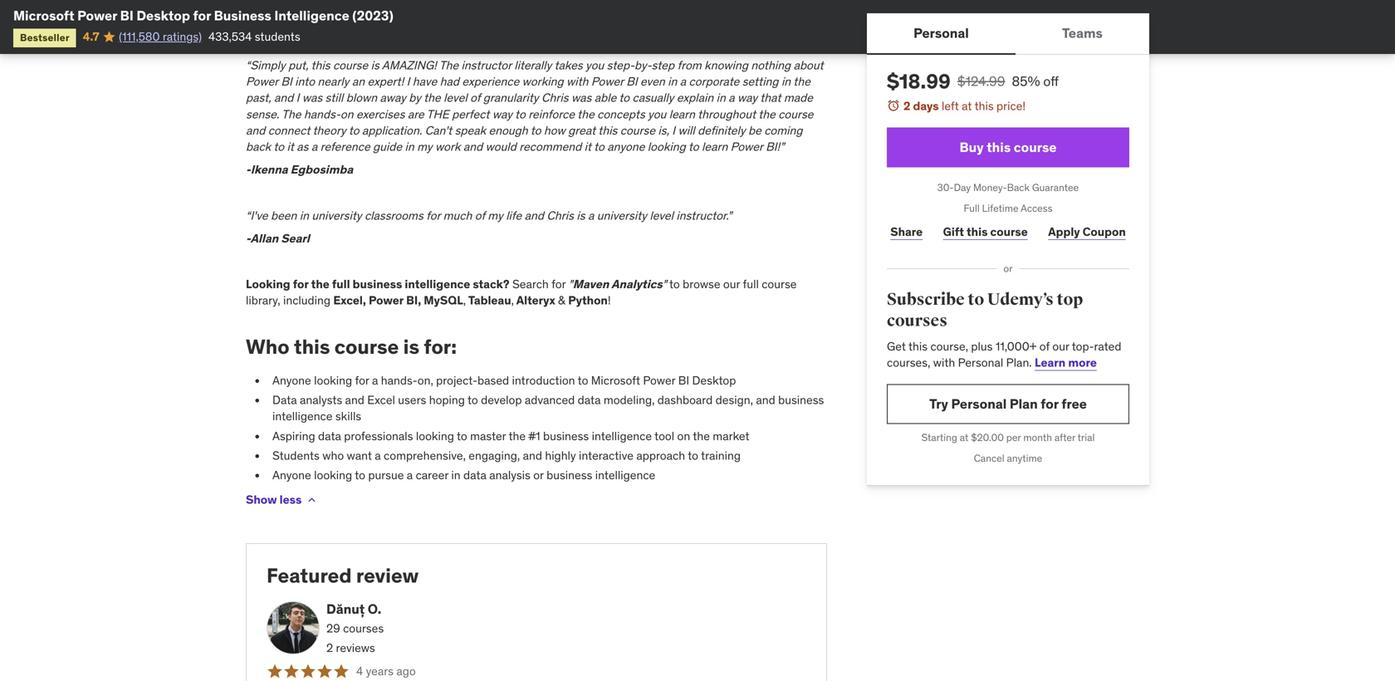 Task type: locate. For each thing, give the bounding box(es) containing it.
data up who
[[318, 428, 341, 443]]

tableau
[[468, 293, 511, 308]]

exercises
[[356, 107, 405, 122]]

0 horizontal spatial my
[[417, 139, 432, 154]]

- up 433,534 students
[[246, 12, 251, 27]]

0 vertical spatial 2
[[904, 98, 911, 113]]

for left free in the right of the page
[[1041, 395, 1059, 412]]

$18.99
[[887, 69, 951, 94]]

, down 'looking for the full business intelligence stack? search for " maven analytics "'
[[463, 293, 466, 308]]

0 vertical spatial our
[[723, 277, 740, 292]]

0 horizontal spatial full
[[332, 277, 350, 292]]

1 vertical spatial data
[[318, 428, 341, 443]]

courses down subscribe
[[887, 311, 948, 331]]

level
[[444, 90, 467, 105], [650, 208, 674, 223]]

course right browse
[[762, 277, 797, 292]]

concepts
[[597, 107, 645, 122]]

stack?
[[473, 277, 510, 292]]

or up udemy's
[[1004, 262, 1013, 275]]

bi down by-
[[627, 74, 638, 89]]

4
[[356, 664, 363, 679]]

analysis
[[489, 468, 531, 483]]

2 vertical spatial i
[[672, 123, 675, 138]]

full for business
[[332, 277, 350, 292]]

corporate
[[689, 74, 740, 89]]

0 vertical spatial hands-
[[304, 107, 341, 122]]

to up 'reference'
[[349, 123, 359, 138]]

get this course, plus 11,000+ of our top-rated courses, with personal plan.
[[887, 339, 1122, 370]]

knowing
[[705, 58, 748, 73]]

1 horizontal spatial i
[[407, 74, 410, 89]]

0 horizontal spatial microsoft
[[13, 7, 74, 24]]

1 vertical spatial the
[[282, 107, 301, 122]]

way up enough
[[492, 107, 513, 122]]

this up courses,
[[909, 339, 928, 354]]

1 vertical spatial 2
[[326, 641, 333, 656]]

,
[[463, 293, 466, 308], [511, 293, 514, 308]]

my left life
[[488, 208, 503, 223]]

0 horizontal spatial it
[[287, 139, 294, 154]]

you down casually
[[648, 107, 667, 122]]

anyone down the 'students'
[[272, 468, 311, 483]]

it down great
[[585, 139, 591, 154]]

1 it from the left
[[287, 139, 294, 154]]

0 horizontal spatial "
[[569, 277, 573, 292]]

who
[[322, 448, 344, 463]]

i down into
[[296, 90, 299, 105]]

to down connect
[[274, 139, 284, 154]]

was left able
[[572, 90, 592, 105]]

for up excel
[[355, 373, 369, 388]]

ago
[[397, 664, 416, 679]]

1 vertical spatial desktop
[[692, 373, 736, 388]]

3 - from the top
[[246, 231, 251, 246]]

0 vertical spatial level
[[444, 90, 467, 105]]

had
[[440, 74, 459, 89]]

or right analysis
[[533, 468, 544, 483]]

1 full from the left
[[332, 277, 350, 292]]

1 horizontal spatial my
[[488, 208, 503, 223]]

0 vertical spatial courses
[[887, 311, 948, 331]]

desktop
[[137, 7, 190, 24], [692, 373, 736, 388]]

power left bi,
[[369, 293, 404, 308]]

2 vertical spatial -
[[246, 231, 251, 246]]

and right design,
[[756, 393, 776, 408]]

after
[[1055, 431, 1076, 444]]

1 vertical spatial learn
[[702, 139, 728, 154]]

2 vertical spatial of
[[1040, 339, 1050, 354]]

highly
[[545, 448, 576, 463]]

power inside the 'anyone looking for a hands-on, project-based introduction to microsoft power bi desktop data analysts and excel users hoping to develop advanced data modeling, dashboard design, and business intelligence skills aspiring data professionals looking to master the #1 business intelligence tool on the market students who want a comprehensive, engaging, and highly interactive approach to training anyone looking to pursue a career in data analysis or business intelligence'
[[643, 373, 676, 388]]

introduction
[[512, 373, 575, 388]]

1 vertical spatial i
[[296, 90, 299, 105]]

1 vertical spatial personal
[[958, 355, 1004, 370]]

2 horizontal spatial data
[[578, 393, 601, 408]]

share
[[891, 224, 923, 239]]

course down excel,
[[335, 335, 399, 359]]

intelligence
[[405, 277, 470, 292], [272, 409, 333, 424], [592, 428, 652, 443], [595, 468, 656, 483]]

0 vertical spatial microsoft
[[13, 7, 74, 24]]

i down amazing! on the left of the page
[[407, 74, 410, 89]]

to left udemy's
[[968, 289, 985, 310]]

1 vertical spatial with
[[934, 355, 956, 370]]

month
[[1024, 431, 1052, 444]]

0 vertical spatial you
[[586, 58, 604, 73]]

data down engaging,
[[464, 468, 487, 483]]

looking down who
[[314, 468, 352, 483]]

bi left into
[[281, 74, 292, 89]]

to inside to browse our full course library, including
[[670, 277, 680, 292]]

at right left in the top of the page
[[962, 98, 972, 113]]

1 vertical spatial courses
[[343, 621, 384, 636]]

at
[[962, 98, 972, 113], [960, 431, 969, 444]]

0 vertical spatial on
[[341, 107, 354, 122]]

in
[[668, 74, 677, 89], [782, 74, 791, 89], [717, 90, 726, 105], [405, 139, 414, 154], [300, 208, 309, 223], [451, 468, 461, 483]]

full up excel,
[[332, 277, 350, 292]]

excel, power bi, mysql , tableau , alteryx & python !
[[333, 293, 611, 308]]

can't
[[425, 123, 452, 138]]

would
[[486, 139, 517, 154]]

show less button
[[246, 484, 318, 517]]

looking down is,
[[648, 139, 686, 154]]

a up maven
[[588, 208, 594, 223]]

search
[[512, 277, 549, 292]]

of right much
[[475, 208, 485, 223]]

on down still
[[341, 107, 354, 122]]

0 vertical spatial of
[[470, 90, 480, 105]]

desktop up design,
[[692, 373, 736, 388]]

speak
[[455, 123, 486, 138]]

1 horizontal spatial data
[[464, 468, 487, 483]]

our right browse
[[723, 277, 740, 292]]

level inside "i've been in university classrooms for much of my life and chris is a university level instructor." -allan searl
[[650, 208, 674, 223]]

0 vertical spatial way
[[738, 90, 758, 105]]

1 vertical spatial level
[[650, 208, 674, 223]]

1 vertical spatial anyone
[[272, 468, 311, 483]]

bi up (111,580
[[120, 7, 134, 24]]

0 horizontal spatial or
[[533, 468, 544, 483]]

1 horizontal spatial ,
[[511, 293, 514, 308]]

level inside "simply put, this course is amazing! the instructor literally takes you step-by-step from knowing nothing about power bi into nearly an expert! i have had experience working with power bi even in a corporate setting in the past, and i was still blown away by the level of granularity chris was able to casually explain in a way that made sense. the hands-on exercises are the perfect way to reinforce the concepts you learn throughout the course and connect theory to application. can't speak enough to how great this course is, i will definitely be coming back to it as a reference guide in my work and would recommend it to anyone looking to learn power bi!" -ikenna egbosimba
[[444, 90, 467, 105]]

ikenna
[[251, 162, 288, 177]]

" up "python"
[[569, 277, 573, 292]]

power up dashboard
[[643, 373, 676, 388]]

1 horizontal spatial "
[[663, 277, 667, 292]]

connect
[[268, 123, 310, 138]]

granularity
[[483, 90, 539, 105]]

a down from
[[680, 74, 686, 89]]

full inside to browse our full course library, including
[[743, 277, 759, 292]]

2 right "alarm" icon
[[904, 98, 911, 113]]

way down setting
[[738, 90, 758, 105]]

1 vertical spatial my
[[488, 208, 503, 223]]

teams button
[[1016, 13, 1150, 53]]

for inside the 'anyone looking for a hands-on, project-based introduction to microsoft power bi desktop data analysts and excel users hoping to develop advanced data modeling, dashboard design, and business intelligence skills aspiring data professionals looking to master the #1 business intelligence tool on the market students who want a comprehensive, engaging, and highly interactive approach to training anyone looking to pursue a career in data analysis or business intelligence'
[[355, 373, 369, 388]]

my inside "i've been in university classrooms for much of my life and chris is a university level instructor." -allan searl
[[488, 208, 503, 223]]

at left $20.00 in the right of the page
[[960, 431, 969, 444]]

off
[[1044, 73, 1059, 90]]

learn up will at the top
[[669, 107, 695, 122]]

1 horizontal spatial on
[[677, 428, 691, 443]]

tab list containing personal
[[867, 13, 1150, 55]]

to left master
[[457, 428, 467, 443]]

1 horizontal spatial university
[[597, 208, 647, 223]]

anyone
[[272, 373, 311, 388], [272, 468, 311, 483]]

1 horizontal spatial microsoft
[[591, 373, 640, 388]]

- down "i've
[[246, 231, 251, 246]]

1 vertical spatial our
[[1053, 339, 1070, 354]]

modeling,
[[604, 393, 655, 408]]

full right browse
[[743, 277, 759, 292]]

1 horizontal spatial courses
[[887, 311, 948, 331]]

courses up the "reviews" at the bottom left of page
[[343, 621, 384, 636]]

application.
[[362, 123, 422, 138]]

for
[[193, 7, 211, 24], [426, 208, 441, 223], [293, 277, 309, 292], [552, 277, 566, 292], [355, 373, 369, 388], [1041, 395, 1059, 412]]

1 vertical spatial way
[[492, 107, 513, 122]]

on
[[341, 107, 354, 122], [677, 428, 691, 443]]

microsoft up modeling,
[[591, 373, 640, 388]]

1 vertical spatial microsoft
[[591, 373, 640, 388]]

1 " from the left
[[569, 277, 573, 292]]

subscribe to udemy's top courses
[[887, 289, 1083, 331]]

hoping
[[429, 393, 465, 408]]

learn more
[[1035, 355, 1097, 370]]

1 horizontal spatial the
[[439, 58, 459, 73]]

was down into
[[302, 90, 322, 105]]

1 horizontal spatial desktop
[[692, 373, 736, 388]]

0 vertical spatial the
[[439, 58, 459, 73]]

our inside get this course, plus 11,000+ of our top-rated courses, with personal plan.
[[1053, 339, 1070, 354]]

a up excel
[[372, 373, 378, 388]]

try personal plan for free
[[930, 395, 1087, 412]]

business right design,
[[778, 393, 824, 408]]

1 vertical spatial hands-
[[381, 373, 418, 388]]

0 vertical spatial desktop
[[137, 7, 190, 24]]

0 horizontal spatial you
[[586, 58, 604, 73]]

, left alteryx
[[511, 293, 514, 308]]

0 horizontal spatial hands-
[[304, 107, 341, 122]]

looking up the "analysts"
[[314, 373, 352, 388]]

career
[[416, 468, 449, 483]]

2 university from the left
[[597, 208, 647, 223]]

1 horizontal spatial learn
[[702, 139, 728, 154]]

classrooms
[[365, 208, 423, 223]]

bi,
[[406, 293, 421, 308]]

gift
[[943, 224, 964, 239]]

gift this course
[[943, 224, 1028, 239]]

dănuț
[[326, 601, 365, 618]]

0 vertical spatial with
[[567, 74, 589, 89]]

less
[[280, 492, 302, 507]]

1 horizontal spatial full
[[743, 277, 759, 292]]

0 horizontal spatial on
[[341, 107, 354, 122]]

instructor."
[[677, 208, 732, 223]]

microsoft up bestseller
[[13, 7, 74, 24]]

searl
[[281, 231, 310, 246]]

with down takes
[[567, 74, 589, 89]]

nothing
[[751, 58, 791, 73]]

bi inside the 'anyone looking for a hands-on, project-based introduction to microsoft power bi desktop data analysts and excel users hoping to develop advanced data modeling, dashboard design, and business intelligence skills aspiring data professionals looking to master the #1 business intelligence tool on the market students who want a comprehensive, engaging, and highly interactive approach to training anyone looking to pursue a career in data analysis or business intelligence'
[[678, 373, 690, 388]]

bi up dashboard
[[678, 373, 690, 388]]

want
[[347, 448, 372, 463]]

courses,
[[887, 355, 931, 370]]

is up "expert!"
[[371, 58, 379, 73]]

university down anyone
[[597, 208, 647, 223]]

0 horizontal spatial level
[[444, 90, 467, 105]]

browse
[[683, 277, 721, 292]]

1 horizontal spatial hands-
[[381, 373, 418, 388]]

1 horizontal spatial was
[[572, 90, 592, 105]]

featured
[[267, 563, 352, 588]]

!
[[608, 293, 611, 308]]

0 horizontal spatial learn
[[669, 107, 695, 122]]

literally
[[514, 58, 552, 73]]

1 vertical spatial at
[[960, 431, 969, 444]]

courses
[[887, 311, 948, 331], [343, 621, 384, 636]]

0 horizontal spatial courses
[[343, 621, 384, 636]]

0 vertical spatial is
[[371, 58, 379, 73]]

2 full from the left
[[743, 277, 759, 292]]

1 vertical spatial is
[[577, 208, 585, 223]]

2 - from the top
[[246, 162, 251, 177]]

1 vertical spatial or
[[533, 468, 544, 483]]

to down project-
[[468, 393, 478, 408]]

tab list
[[867, 13, 1150, 55]]

to down granularity
[[515, 107, 526, 122]]

microsoft power bi desktop for business intelligence (2023)
[[13, 7, 394, 24]]

1 horizontal spatial 2
[[904, 98, 911, 113]]

1 vertical spatial -
[[246, 162, 251, 177]]

0 vertical spatial at
[[962, 98, 972, 113]]

learn down definitely
[[702, 139, 728, 154]]

course inside buy this course button
[[1014, 139, 1057, 156]]

for left much
[[426, 208, 441, 223]]

0 horizontal spatial ,
[[463, 293, 466, 308]]

university down the egbosimba
[[312, 208, 362, 223]]

0 vertical spatial my
[[417, 139, 432, 154]]

0 vertical spatial personal
[[914, 24, 969, 41]]

with inside get this course, plus 11,000+ of our top-rated courses, with personal plan.
[[934, 355, 956, 370]]

" left browse
[[663, 277, 667, 292]]

back
[[246, 139, 271, 154]]

0 vertical spatial or
[[1004, 262, 1013, 275]]

the left #1
[[509, 428, 526, 443]]

level down had
[[444, 90, 467, 105]]

0 horizontal spatial with
[[567, 74, 589, 89]]

1 horizontal spatial our
[[1053, 339, 1070, 354]]

xsmall image
[[305, 494, 318, 507]]

11,000+
[[996, 339, 1037, 354]]

by-
[[635, 58, 652, 73]]

alteryx
[[516, 293, 556, 308]]

0 horizontal spatial university
[[312, 208, 362, 223]]

with inside "simply put, this course is amazing! the instructor literally takes you step-by-step from knowing nothing about power bi into nearly an expert! i have had experience working with power bi even in a corporate setting in the past, and i was still blown away by the level of granularity chris was able to casually explain in a way that made sense. the hands-on exercises are the perfect way to reinforce the concepts you learn throughout the course and connect theory to application. can't speak enough to how great this course is, i will definitely be coming back to it as a reference guide in my work and would recommend it to anyone looking to learn power bi!" -ikenna egbosimba
[[567, 74, 589, 89]]

guide
[[373, 139, 402, 154]]

"
[[569, 277, 573, 292], [663, 277, 667, 292]]

excel,
[[333, 293, 366, 308]]

1 vertical spatial of
[[475, 208, 485, 223]]

"i've been in university classrooms for much of my life and chris is a university level instructor." -allan searl
[[246, 208, 732, 246]]

much
[[443, 208, 472, 223]]

0 horizontal spatial 2
[[326, 641, 333, 656]]

was
[[302, 90, 322, 105], [572, 90, 592, 105]]

students
[[272, 448, 320, 463]]

0 horizontal spatial was
[[302, 90, 322, 105]]

chris right life
[[547, 208, 574, 223]]

design,
[[716, 393, 753, 408]]

starting at $20.00 per month after trial cancel anytime
[[922, 431, 1095, 465]]

buy this course button
[[887, 128, 1130, 167]]

training
[[701, 448, 741, 463]]

1 horizontal spatial level
[[650, 208, 674, 223]]

"i've
[[246, 208, 268, 223]]

0 horizontal spatial our
[[723, 277, 740, 292]]

desktop up (111,580 ratings)
[[137, 7, 190, 24]]

0 vertical spatial anyone
[[272, 373, 311, 388]]

course down made
[[779, 107, 814, 122]]

1 vertical spatial chris
[[547, 208, 574, 223]]

amazing!
[[382, 58, 437, 73]]

1 horizontal spatial with
[[934, 355, 956, 370]]

(111,580
[[119, 29, 160, 44]]

0 horizontal spatial is
[[371, 58, 379, 73]]

reviews
[[336, 641, 375, 656]]

0 horizontal spatial i
[[296, 90, 299, 105]]

1 vertical spatial on
[[677, 428, 691, 443]]

hands- up theory
[[304, 107, 341, 122]]

the up had
[[439, 58, 459, 73]]

analytics
[[612, 277, 663, 292]]

full
[[964, 202, 980, 215]]

hands- inside the 'anyone looking for a hands-on, project-based introduction to microsoft power bi desktop data analysts and excel users hoping to develop advanced data modeling, dashboard design, and business intelligence skills aspiring data professionals looking to master the #1 business intelligence tool on the market students who want a comprehensive, engaging, and highly interactive approach to training anyone looking to pursue a career in data analysis or business intelligence'
[[381, 373, 418, 388]]

the up including on the left
[[311, 277, 330, 292]]

course down lifetime at top
[[991, 224, 1028, 239]]

1 vertical spatial you
[[648, 107, 667, 122]]

reference
[[320, 139, 370, 154]]

0 vertical spatial chris
[[542, 90, 569, 105]]

1 horizontal spatial is
[[403, 335, 420, 359]]

microsoft
[[13, 7, 74, 24], [591, 373, 640, 388]]

data right advanced
[[578, 393, 601, 408]]

microsoft inside the 'anyone looking for a hands-on, project-based introduction to microsoft power bi desktop data analysts and excel users hoping to develop advanced data modeling, dashboard design, and business intelligence skills aspiring data professionals looking to master the #1 business intelligence tool on the market students who want a comprehensive, engaging, and highly interactive approach to training anyone looking to pursue a career in data analysis or business intelligence'
[[591, 373, 640, 388]]

2 horizontal spatial i
[[672, 123, 675, 138]]

- inside "simply put, this course is amazing! the instructor literally takes you step-by-step from knowing nothing about power bi into nearly an expert! i have had experience working with power bi even in a corporate setting in the past, and i was still blown away by the level of granularity chris was able to casually explain in a way that made sense. the hands-on exercises are the perfect way to reinforce the concepts you learn throughout the course and connect theory to application. can't speak enough to how great this course is, i will definitely be coming back to it as a reference guide in my work and would recommend it to anyone looking to learn power bi!" -ikenna egbosimba
[[246, 162, 251, 177]]



Task type: vqa. For each thing, say whether or not it's contained in the screenshot.
"Adobe Illustrator"
no



Task type: describe. For each thing, give the bounding box(es) containing it.
this right who
[[294, 335, 330, 359]]

develop
[[481, 393, 522, 408]]

to up concepts
[[619, 90, 630, 105]]

in right guide
[[405, 139, 414, 154]]

to down will at the top
[[689, 139, 699, 154]]

and inside "i've been in university classrooms for much of my life and chris is a university level instructor." -allan searl
[[525, 208, 544, 223]]

&
[[558, 293, 566, 308]]

1 horizontal spatial or
[[1004, 262, 1013, 275]]

looking up comprehensive,
[[416, 428, 454, 443]]

show less
[[246, 492, 302, 507]]

for up ratings)
[[193, 7, 211, 24]]

skills
[[335, 409, 361, 424]]

at inside starting at $20.00 per month after trial cancel anytime
[[960, 431, 969, 444]]

course up an
[[333, 58, 368, 73]]

that
[[760, 90, 781, 105]]

personal inside button
[[914, 24, 969, 41]]

a left career
[[407, 468, 413, 483]]

teams
[[1062, 24, 1103, 41]]

intelligence up interactive
[[592, 428, 652, 443]]

recommend
[[519, 139, 582, 154]]

aspiring
[[272, 428, 315, 443]]

course inside to browse our full course library, including
[[762, 277, 797, 292]]

per
[[1007, 431, 1021, 444]]

-bill jerrow
[[246, 12, 308, 27]]

on inside "simply put, this course is amazing! the instructor literally takes you step-by-step from knowing nothing about power bi into nearly an expert! i have had experience working with power bi even in a corporate setting in the past, and i was still blown away by the level of granularity chris was able to casually explain in a way that made sense. the hands-on exercises are the perfect way to reinforce the concepts you learn throughout the course and connect theory to application. can't speak enough to how great this course is, i will definitely be coming back to it as a reference guide in my work and would recommend it to anyone looking to learn power bi!" -ikenna egbosimba
[[341, 107, 354, 122]]

a up throughout
[[729, 90, 735, 105]]

bi!"
[[766, 139, 785, 154]]

power up 4.7
[[77, 7, 117, 24]]

2 anyone from the top
[[272, 468, 311, 483]]

of inside "i've been in university classrooms for much of my life and chris is a university level instructor." -allan searl
[[475, 208, 485, 223]]

to left "how"
[[531, 123, 541, 138]]

a inside "i've been in university classrooms for much of my life and chris is a university level instructor." -allan searl
[[588, 208, 594, 223]]

chris inside "simply put, this course is amazing! the instructor literally takes you step-by-step from knowing nothing about power bi into nearly an expert! i have had experience working with power bi even in a corporate setting in the past, and i was still blown away by the level of granularity chris was able to casually explain in a way that made sense. the hands-on exercises are the perfect way to reinforce the concepts you learn throughout the course and connect theory to application. can't speak enough to how great this course is, i will definitely be coming back to it as a reference guide in my work and would recommend it to anyone looking to learn power bi!" -ikenna egbosimba
[[542, 90, 569, 105]]

this right gift
[[967, 224, 988, 239]]

1 horizontal spatial you
[[648, 107, 667, 122]]

4.7
[[83, 29, 99, 44]]

how
[[544, 123, 566, 138]]

is inside "simply put, this course is amazing! the instructor literally takes you step-by-step from knowing nothing about power bi into nearly an expert! i have had experience working with power bi even in a corporate setting in the past, and i was still blown away by the level of granularity chris was able to casually explain in a way that made sense. the hands-on exercises are the perfect way to reinforce the concepts you learn throughout the course and connect theory to application. can't speak enough to how great this course is, i will definitely be coming back to it as a reference guide in my work and would recommend it to anyone looking to learn power bi!" -ikenna egbosimba
[[371, 58, 379, 73]]

0 horizontal spatial way
[[492, 107, 513, 122]]

1 anyone from the top
[[272, 373, 311, 388]]

to left training
[[688, 448, 699, 463]]

hands- inside "simply put, this course is amazing! the instructor literally takes you step-by-step from knowing nothing about power bi into nearly an expert! i have had experience working with power bi even in a corporate setting in the past, and i was still blown away by the level of granularity chris was able to casually explain in a way that made sense. the hands-on exercises are the perfect way to reinforce the concepts you learn throughout the course and connect theory to application. can't speak enough to how great this course is, i will definitely be coming back to it as a reference guide in my work and would recommend it to anyone looking to learn power bi!" -ikenna egbosimba
[[304, 107, 341, 122]]

business up excel,
[[353, 277, 402, 292]]

the up made
[[794, 74, 811, 89]]

in inside "i've been in university classrooms for much of my life and chris is a university level instructor." -allan searl
[[300, 208, 309, 223]]

a right "want"
[[375, 448, 381, 463]]

project-
[[436, 373, 478, 388]]

power down be
[[731, 139, 763, 154]]

working
[[522, 74, 564, 89]]

of inside get this course, plus 11,000+ of our top-rated courses, with personal plan.
[[1040, 339, 1050, 354]]

day
[[954, 181, 971, 194]]

30-day money-back guarantee full lifetime access
[[938, 181, 1079, 215]]

dashboard
[[658, 393, 713, 408]]

2 was from the left
[[572, 90, 592, 105]]

in up made
[[782, 74, 791, 89]]

power up able
[[591, 74, 624, 89]]

coupon
[[1083, 224, 1126, 239]]

who
[[246, 335, 290, 359]]

this down concepts
[[598, 123, 618, 138]]

review
[[356, 563, 419, 588]]

be
[[749, 123, 762, 138]]

by
[[409, 90, 421, 105]]

plan
[[1010, 395, 1038, 412]]

the up the
[[424, 90, 441, 105]]

reinforce
[[528, 107, 575, 122]]

0 vertical spatial data
[[578, 393, 601, 408]]

"simply
[[246, 58, 286, 73]]

and up back
[[246, 123, 265, 138]]

nearly
[[318, 74, 349, 89]]

for inside "i've been in university classrooms for much of my life and chris is a university level instructor." -allan searl
[[426, 208, 441, 223]]

this inside button
[[987, 139, 1011, 156]]

1 was from the left
[[302, 90, 322, 105]]

have
[[413, 74, 437, 89]]

share button
[[887, 215, 927, 249]]

ratings)
[[163, 29, 202, 44]]

allan
[[251, 231, 278, 246]]

pursue
[[368, 468, 404, 483]]

1 , from the left
[[463, 293, 466, 308]]

mysql
[[424, 293, 463, 308]]

for:
[[424, 335, 457, 359]]

plan.
[[1007, 355, 1032, 370]]

is inside "i've been in university classrooms for much of my life and chris is a university level instructor." -allan searl
[[577, 208, 585, 223]]

courses inside dănuț o. 29 courses 2 reviews
[[343, 621, 384, 636]]

for up including on the left
[[293, 277, 309, 292]]

to right introduction in the left of the page
[[578, 373, 588, 388]]

business
[[214, 7, 271, 24]]

a right as
[[311, 139, 318, 154]]

definitely
[[698, 123, 746, 138]]

business up highly
[[543, 428, 589, 443]]

the up great
[[577, 107, 595, 122]]

to inside subscribe to udemy's top courses
[[968, 289, 985, 310]]

been
[[271, 208, 297, 223]]

market
[[713, 428, 750, 443]]

in inside the 'anyone looking for a hands-on, project-based introduction to microsoft power bi desktop data analysts and excel users hoping to develop advanced data modeling, dashboard design, and business intelligence skills aspiring data professionals looking to master the #1 business intelligence tool on the market students who want a comprehensive, engaging, and highly interactive approach to training anyone looking to pursue a career in data analysis or business intelligence'
[[451, 468, 461, 483]]

based
[[478, 373, 509, 388]]

past,
[[246, 90, 271, 105]]

- inside "i've been in university classrooms for much of my life and chris is a university level instructor." -allan searl
[[246, 231, 251, 246]]

buy
[[960, 139, 984, 156]]

sense.
[[246, 107, 279, 122]]

and down the speak
[[463, 139, 483, 154]]

courses inside subscribe to udemy's top courses
[[887, 311, 948, 331]]

and right past,
[[274, 90, 293, 105]]

full for course
[[743, 277, 759, 292]]

desktop inside the 'anyone looking for a hands-on, project-based introduction to microsoft power bi desktop data analysts and excel users hoping to develop advanced data modeling, dashboard design, and business intelligence skills aspiring data professionals looking to master the #1 business intelligence tool on the market students who want a comprehensive, engaging, and highly interactive approach to training anyone looking to pursue a career in data analysis or business intelligence'
[[692, 373, 736, 388]]

business down highly
[[547, 468, 593, 483]]

the up training
[[693, 428, 710, 443]]

and down #1
[[523, 448, 542, 463]]

433,534 students
[[208, 29, 300, 44]]

0 vertical spatial i
[[407, 74, 410, 89]]

2 vertical spatial is
[[403, 335, 420, 359]]

is,
[[658, 123, 669, 138]]

or inside the 'anyone looking for a hands-on, project-based introduction to microsoft power bi desktop data analysts and excel users hoping to develop advanced data modeling, dashboard design, and business intelligence skills aspiring data professionals looking to master the #1 business intelligence tool on the market students who want a comprehensive, engaging, and highly interactive approach to training anyone looking to pursue a career in data analysis or business intelligence'
[[533, 468, 544, 483]]

(111,580 ratings)
[[119, 29, 202, 44]]

looking inside "simply put, this course is amazing! the instructor literally takes you step-by-step from knowing nothing about power bi into nearly an expert! i have had experience working with power bi even in a corporate setting in the past, and i was still blown away by the level of granularity chris was able to casually explain in a way that made sense. the hands-on exercises are the perfect way to reinforce the concepts you learn throughout the course and connect theory to application. can't speak enough to how great this course is, i will definitely be coming back to it as a reference guide in my work and would recommend it to anyone looking to learn power bi!" -ikenna egbosimba
[[648, 139, 686, 154]]

this down $124.99
[[975, 98, 994, 113]]

try
[[930, 395, 949, 412]]

guarantee
[[1032, 181, 1079, 194]]

experience
[[462, 74, 519, 89]]

for up &
[[552, 277, 566, 292]]

0 horizontal spatial data
[[318, 428, 341, 443]]

0 vertical spatial learn
[[669, 107, 695, 122]]

#1
[[529, 428, 540, 443]]

this up 'nearly'
[[311, 58, 330, 73]]

coming
[[764, 123, 803, 138]]

our inside to browse our full course library, including
[[723, 277, 740, 292]]

anyone looking for a hands-on, project-based introduction to microsoft power bi desktop data analysts and excel users hoping to develop advanced data modeling, dashboard design, and business intelligence skills aspiring data professionals looking to master the #1 business intelligence tool on the market students who want a comprehensive, engaging, and highly interactive approach to training anyone looking to pursue a career in data analysis or business intelligence
[[272, 373, 824, 483]]

in down "step" at the left of the page
[[668, 74, 677, 89]]

intelligence up aspiring
[[272, 409, 333, 424]]

$124.99
[[958, 73, 1006, 90]]

apply coupon button
[[1045, 215, 1130, 249]]

intelligence down interactive
[[595, 468, 656, 483]]

blown
[[346, 90, 377, 105]]

course inside "gift this course" link
[[991, 224, 1028, 239]]

the down that
[[759, 107, 776, 122]]

0 horizontal spatial the
[[282, 107, 301, 122]]

alarm image
[[887, 99, 900, 112]]

apply
[[1049, 224, 1080, 239]]

of inside "simply put, this course is amazing! the instructor literally takes you step-by-step from knowing nothing about power bi into nearly an expert! i have had experience working with power bi even in a corporate setting in the past, and i was still blown away by the level of granularity chris was able to casually explain in a way that made sense. the hands-on exercises are the perfect way to reinforce the concepts you learn throughout the course and connect theory to application. can't speak enough to how great this course is, i will definitely be coming back to it as a reference guide in my work and would recommend it to anyone looking to learn power bi!" -ikenna egbosimba
[[470, 90, 480, 105]]

power up past,
[[246, 74, 278, 89]]

my inside "simply put, this course is amazing! the instructor literally takes you step-by-step from knowing nothing about power bi into nearly an expert! i have had experience working with power bi even in a corporate setting in the past, and i was still blown away by the level of granularity chris was able to casually explain in a way that made sense. the hands-on exercises are the perfect way to reinforce the concepts you learn throughout the course and connect theory to application. can't speak enough to how great this course is, i will definitely be coming back to it as a reference guide in my work and would recommend it to anyone looking to learn power bi!" -ikenna egbosimba
[[417, 139, 432, 154]]

on inside the 'anyone looking for a hands-on, project-based introduction to microsoft power bi desktop data analysts and excel users hoping to develop advanced data modeling, dashboard design, and business intelligence skills aspiring data professionals looking to master the #1 business intelligence tool on the market students who want a comprehensive, engaging, and highly interactive approach to training anyone looking to pursue a career in data analysis or business intelligence'
[[677, 428, 691, 443]]

course up anyone
[[620, 123, 655, 138]]

days
[[913, 98, 939, 113]]

0 horizontal spatial desktop
[[137, 7, 190, 24]]

2 inside dănuț o. 29 courses 2 reviews
[[326, 641, 333, 656]]

and up skills
[[345, 393, 365, 408]]

intelligence up the mysql
[[405, 277, 470, 292]]

1 university from the left
[[312, 208, 362, 223]]

to down "want"
[[355, 468, 365, 483]]

85%
[[1012, 73, 1040, 90]]

tool
[[655, 428, 675, 443]]

2 " from the left
[[663, 277, 667, 292]]

4 years ago
[[356, 664, 416, 679]]

featured review
[[267, 563, 419, 588]]

o.
[[368, 601, 382, 618]]

students
[[255, 29, 300, 44]]

this inside get this course, plus 11,000+ of our top-rated courses, with personal plan.
[[909, 339, 928, 354]]

buy this course
[[960, 139, 1057, 156]]

1 horizontal spatial way
[[738, 90, 758, 105]]

2 vertical spatial personal
[[952, 395, 1007, 412]]

29
[[326, 621, 340, 636]]

personal inside get this course, plus 11,000+ of our top-rated courses, with personal plan.
[[958, 355, 1004, 370]]

access
[[1021, 202, 1053, 215]]

1 - from the top
[[246, 12, 251, 27]]

dănuț oprișan image
[[267, 601, 320, 655]]

the
[[427, 107, 449, 122]]

2 it from the left
[[585, 139, 591, 154]]

put,
[[288, 58, 308, 73]]

bill
[[251, 12, 269, 27]]

in up throughout
[[717, 90, 726, 105]]

into
[[295, 74, 315, 89]]

2 , from the left
[[511, 293, 514, 308]]

chris inside "i've been in university classrooms for much of my life and chris is a university level instructor." -allan searl
[[547, 208, 574, 223]]

professionals
[[344, 428, 413, 443]]

approach
[[637, 448, 685, 463]]

to down great
[[594, 139, 605, 154]]

instructor
[[462, 58, 512, 73]]

egbosimba
[[290, 162, 353, 177]]

on,
[[418, 373, 433, 388]]



